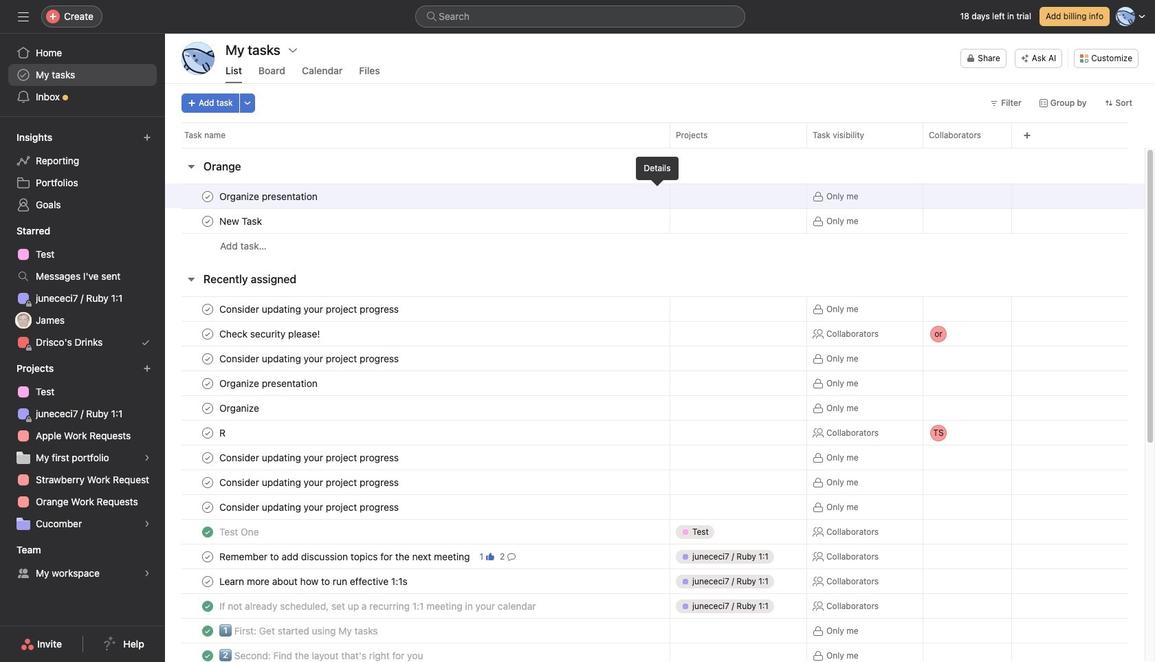 Task type: locate. For each thing, give the bounding box(es) containing it.
completed image right see details, cucomber image
[[199, 524, 216, 540]]

task name text field inside 1️⃣ first: get started using my tasks 'cell'
[[217, 624, 382, 638]]

see details, my workspace image
[[143, 570, 151, 578]]

5 linked projects for consider updating your project progress cell from the top
[[670, 495, 808, 520]]

4 mark complete checkbox from the top
[[199, 350, 216, 367]]

1 vertical spatial mark complete checkbox
[[199, 499, 216, 516]]

mark complete checkbox inside check security please! cell
[[199, 326, 216, 342]]

organize presentation cell
[[165, 184, 670, 209], [165, 371, 670, 396]]

show options image
[[287, 45, 298, 56]]

6 mark complete image from the top
[[199, 474, 216, 491]]

completed image
[[199, 598, 216, 615], [199, 648, 216, 662]]

4 linked projects for consider updating your project progress cell from the top
[[670, 470, 808, 495]]

completed image inside if not already scheduled, set up a recurring 1:1 meeting in your calendar cell
[[199, 598, 216, 615]]

2 task name text field from the top
[[217, 327, 324, 341]]

task name text field for mark complete image in r cell
[[217, 426, 232, 440]]

10 mark complete checkbox from the top
[[199, 573, 216, 590]]

completed image inside 1️⃣ first: get started using my tasks 'cell'
[[199, 623, 216, 639]]

consider updating your project progress cell for 4th task name text box from the bottom's linked projects for consider updating your project progress cell
[[165, 470, 670, 495]]

3 completed checkbox from the top
[[199, 623, 216, 639]]

1 vertical spatial completed checkbox
[[199, 598, 216, 615]]

4 mark complete image from the top
[[199, 400, 216, 417]]

6 mark complete image from the top
[[199, 549, 216, 565]]

1 vertical spatial completed image
[[199, 648, 216, 662]]

r cell
[[165, 420, 670, 446]]

mark complete image inside the remember to add discussion topics for the next meeting cell
[[199, 549, 216, 565]]

if not already scheduled, set up a recurring 1:1 meeting in your calendar cell
[[165, 594, 670, 619]]

4 mark complete image from the top
[[199, 425, 216, 441]]

mark complete image inside r cell
[[199, 425, 216, 441]]

linked projects for check security please! cell
[[670, 321, 808, 347]]

7 mark complete image from the top
[[199, 573, 216, 590]]

7 task name text field from the top
[[217, 575, 412, 589]]

1 task name text field from the top
[[217, 190, 322, 203]]

9 mark complete checkbox from the top
[[199, 474, 216, 491]]

1️⃣ first: get started using my tasks cell
[[165, 618, 670, 644]]

task name text field inside 'new task' cell
[[217, 214, 266, 228]]

completed image inside test one cell
[[199, 524, 216, 540]]

linked projects for 2️⃣ second: find the layout that's right for you cell
[[670, 643, 808, 662]]

3 task name text field from the top
[[217, 401, 263, 415]]

mark complete checkbox inside 'new task' cell
[[199, 213, 216, 229]]

mark complete image inside 'learn more about how to run effective 1:1s' cell
[[199, 573, 216, 590]]

more actions image
[[243, 99, 252, 107]]

3 linked projects for consider updating your project progress cell from the top
[[670, 445, 808, 471]]

1 mark complete checkbox from the top
[[199, 326, 216, 342]]

3 mark complete image from the top
[[199, 375, 216, 392]]

header recently assigned tree grid
[[165, 296, 1145, 662]]

collapse task list for this group image
[[186, 161, 197, 172]]

5 mark complete image from the top
[[199, 450, 216, 466]]

mark complete checkbox for task name text field for linked projects for organize presentation cell's mark complete image
[[199, 375, 216, 392]]

1 mark complete checkbox from the top
[[199, 188, 216, 205]]

2 mark complete image from the top
[[199, 350, 216, 367]]

1 completed checkbox from the top
[[199, 524, 216, 540]]

completed image for test one cell
[[199, 524, 216, 540]]

4 consider updating your project progress cell from the top
[[165, 470, 670, 495]]

3 mark complete checkbox from the top
[[199, 301, 216, 317]]

2 mark complete checkbox from the top
[[199, 499, 216, 516]]

completed checkbox for if not already scheduled, set up a recurring 1:1 meeting in your calendar cell
[[199, 598, 216, 615]]

task name text field for linked projects for organize presentation cell's mark complete image
[[217, 377, 322, 390]]

1 organize presentation cell from the top
[[165, 184, 670, 209]]

2 mark complete checkbox from the top
[[199, 213, 216, 229]]

Mark complete checkbox
[[199, 326, 216, 342], [199, 499, 216, 516], [199, 549, 216, 565]]

4 task name text field from the top
[[217, 377, 322, 390]]

2 organize presentation cell from the top
[[165, 371, 670, 396]]

1 vertical spatial organize presentation cell
[[165, 371, 670, 396]]

task name text field inside test one cell
[[217, 525, 263, 539]]

completed checkbox inside test one cell
[[199, 524, 216, 540]]

mark complete checkbox inside r cell
[[199, 425, 216, 441]]

remember to add discussion topics for the next meeting cell
[[165, 544, 670, 570]]

1 mark complete image from the top
[[199, 213, 216, 229]]

5 mark complete image from the top
[[199, 499, 216, 516]]

2 completed image from the top
[[199, 623, 216, 639]]

mark complete image for linked projects for new task cell
[[199, 213, 216, 229]]

2 completed image from the top
[[199, 648, 216, 662]]

task name text field for mark complete image in the 'new task' cell
[[217, 214, 266, 228]]

7 mark complete checkbox from the top
[[199, 425, 216, 441]]

linked projects for consider updating your project progress cell for third task name text box from the bottom of the page
[[670, 495, 808, 520]]

8 task name text field from the top
[[217, 600, 540, 613]]

1 vertical spatial completed image
[[199, 623, 216, 639]]

mark complete checkbox inside the remember to add discussion topics for the next meeting cell
[[199, 549, 216, 565]]

2 vertical spatial mark complete checkbox
[[199, 549, 216, 565]]

completed checkbox inside 1️⃣ first: get started using my tasks 'cell'
[[199, 623, 216, 639]]

mark complete checkbox for fourth task name text box from the top
[[199, 450, 216, 466]]

mark complete image for fourth task name text box from the top
[[199, 450, 216, 466]]

1 completed image from the top
[[199, 598, 216, 615]]

mark complete image
[[199, 213, 216, 229], [199, 350, 216, 367], [199, 375, 216, 392], [199, 425, 216, 441], [199, 499, 216, 516], [199, 549, 216, 565]]

organize cell
[[165, 396, 670, 421]]

2 mark complete image from the top
[[199, 301, 216, 317]]

6 task name text field from the top
[[217, 525, 263, 539]]

tooltip
[[636, 157, 679, 184]]

list box
[[415, 6, 746, 28]]

mark complete image inside 'new task' cell
[[199, 213, 216, 229]]

add collaborators image
[[991, 191, 1002, 202]]

3 mark complete checkbox from the top
[[199, 549, 216, 565]]

0 vertical spatial completed image
[[199, 524, 216, 540]]

consider updating your project progress cell for linked projects for consider updating your project progress cell related to third task name text box from the bottom of the page
[[165, 495, 670, 520]]

task name text field inside the remember to add discussion topics for the next meeting cell
[[217, 550, 474, 564]]

mark complete checkbox inside 'learn more about how to run effective 1:1s' cell
[[199, 573, 216, 590]]

8 mark complete checkbox from the top
[[199, 450, 216, 466]]

completed image up completed checkbox
[[199, 623, 216, 639]]

1 completed image from the top
[[199, 524, 216, 540]]

mark complete image for the linked projects for r 'cell' in the right bottom of the page
[[199, 425, 216, 441]]

mark complete checkbox for check security please! cell
[[199, 326, 216, 342]]

mark complete image inside organize cell
[[199, 400, 216, 417]]

completed checkbox inside if not already scheduled, set up a recurring 1:1 meeting in your calendar cell
[[199, 598, 216, 615]]

1 task name text field from the top
[[217, 214, 266, 228]]

0 vertical spatial organize presentation cell
[[165, 184, 670, 209]]

7 task name text field from the top
[[217, 550, 474, 564]]

completed image for 1️⃣ first: get started using my tasks 'cell'
[[199, 623, 216, 639]]

2 vertical spatial completed checkbox
[[199, 623, 216, 639]]

3 mark complete image from the top
[[199, 326, 216, 342]]

consider updating your project progress cell
[[165, 296, 670, 322], [165, 346, 670, 371], [165, 445, 670, 471], [165, 470, 670, 495], [165, 495, 670, 520]]

1 consider updating your project progress cell from the top
[[165, 296, 670, 322]]

mark complete image
[[199, 188, 216, 205], [199, 301, 216, 317], [199, 326, 216, 342], [199, 400, 216, 417], [199, 450, 216, 466], [199, 474, 216, 491], [199, 573, 216, 590]]

linked projects for consider updating your project progress cell
[[670, 296, 808, 322], [670, 346, 808, 371], [670, 445, 808, 471], [670, 470, 808, 495], [670, 495, 808, 520]]

completed image
[[199, 524, 216, 540], [199, 623, 216, 639]]

Task name text field
[[217, 214, 266, 228], [217, 327, 324, 341], [217, 352, 403, 366], [217, 377, 322, 390], [217, 426, 232, 440], [217, 525, 263, 539], [217, 550, 474, 564], [217, 600, 540, 613], [217, 624, 382, 638]]

task name text field inside header orange tree grid
[[217, 190, 322, 203]]

completed image inside 2️⃣ second: find the layout that's right for you "cell"
[[199, 648, 216, 662]]

5 consider updating your project progress cell from the top
[[165, 495, 670, 520]]

test one cell
[[165, 519, 670, 545]]

Mark complete checkbox
[[199, 188, 216, 205], [199, 213, 216, 229], [199, 301, 216, 317], [199, 350, 216, 367], [199, 375, 216, 392], [199, 400, 216, 417], [199, 425, 216, 441], [199, 450, 216, 466], [199, 474, 216, 491], [199, 573, 216, 590]]

task name text field inside consider updating your project progress 'cell'
[[217, 352, 403, 366]]

3 consider updating your project progress cell from the top
[[165, 445, 670, 471]]

mark complete checkbox for task name text box within 'learn more about how to run effective 1:1s' cell
[[199, 573, 216, 590]]

mark complete checkbox for task name text field in 'new task' cell
[[199, 213, 216, 229]]

2 consider updating your project progress cell from the top
[[165, 346, 670, 371]]

5 mark complete checkbox from the top
[[199, 375, 216, 392]]

4 task name text field from the top
[[217, 451, 403, 465]]

0 vertical spatial completed image
[[199, 598, 216, 615]]

3 task name text field from the top
[[217, 352, 403, 366]]

Completed checkbox
[[199, 524, 216, 540], [199, 598, 216, 615], [199, 623, 216, 639]]

Task name text field
[[217, 190, 322, 203], [217, 302, 403, 316], [217, 401, 263, 415], [217, 451, 403, 465], [217, 476, 403, 489], [217, 500, 403, 514], [217, 575, 412, 589], [217, 649, 428, 662]]

6 mark complete checkbox from the top
[[199, 400, 216, 417]]

2 completed checkbox from the top
[[199, 598, 216, 615]]

row
[[165, 122, 1156, 148], [182, 147, 1129, 149], [165, 184, 1145, 209], [165, 208, 1145, 234], [165, 233, 1145, 259], [165, 296, 1145, 322], [165, 320, 1145, 348], [165, 346, 1145, 371], [165, 371, 1145, 396], [165, 396, 1145, 421], [165, 419, 1145, 447], [165, 445, 1145, 471], [165, 470, 1145, 495], [165, 495, 1145, 520], [165, 519, 1145, 545], [165, 544, 1145, 570], [165, 569, 1145, 594], [165, 594, 1145, 619], [165, 618, 1145, 644], [165, 643, 1145, 662]]

8 task name text field from the top
[[217, 649, 428, 662]]

task name text field inside check security please! cell
[[217, 327, 324, 341]]

task name text field inside r cell
[[217, 426, 232, 440]]

1 mark complete image from the top
[[199, 188, 216, 205]]

consider updating your project progress cell for linked projects for consider updating your project progress cell corresponding to fourth task name text box from the top
[[165, 445, 670, 471]]

mark complete checkbox for task name text box inside the organize cell
[[199, 400, 216, 417]]

5 task name text field from the top
[[217, 426, 232, 440]]

mark complete checkbox inside organize cell
[[199, 400, 216, 417]]

linked projects for organize cell
[[670, 396, 808, 421]]

0 vertical spatial completed checkbox
[[199, 524, 216, 540]]

projects element
[[0, 356, 165, 538]]

linked projects for consider updating your project progress cell for 4th task name text box from the bottom
[[670, 470, 808, 495]]

0 vertical spatial mark complete checkbox
[[199, 326, 216, 342]]

linked projects for new task cell
[[670, 208, 808, 234]]

9 task name text field from the top
[[217, 624, 382, 638]]

new insights image
[[143, 133, 151, 142]]

1 linked projects for consider updating your project progress cell from the top
[[670, 296, 808, 322]]

completed image for task name text box within 2️⃣ second: find the layout that's right for you "cell"
[[199, 648, 216, 662]]



Task type: vqa. For each thing, say whether or not it's contained in the screenshot.
the Ja
no



Task type: describe. For each thing, give the bounding box(es) containing it.
move tasks between sections image
[[629, 192, 637, 201]]

view profile settings image
[[182, 42, 215, 75]]

consider updating your project progress cell for linked projects for consider updating your project progress cell corresponding to seventh task name text box from the bottom
[[165, 296, 670, 322]]

mark complete checkbox for seventh task name text box from the bottom
[[199, 301, 216, 317]]

task name text field for completed image within test one cell
[[217, 525, 263, 539]]

mark complete checkbox for 4th task name text box from the bottom
[[199, 474, 216, 491]]

2 linked projects for consider updating your project progress cell from the top
[[670, 346, 808, 371]]

task name text field for mark complete image inside the remember to add discussion topics for the next meeting cell
[[217, 550, 474, 564]]

mark complete image for linked projects for organize presentation cell
[[199, 375, 216, 392]]

linked projects for consider updating your project progress cell for seventh task name text box from the bottom
[[670, 296, 808, 322]]

mark complete image for task name text box within 'learn more about how to run effective 1:1s' cell
[[199, 573, 216, 590]]

learn more about how to run effective 1:1s cell
[[165, 569, 670, 594]]

task name text field inside 2️⃣ second: find the layout that's right for you "cell"
[[217, 649, 428, 662]]

teams element
[[0, 538, 165, 587]]

linked projects for organize presentation cell
[[670, 371, 808, 396]]

collapse task list for this group image
[[186, 274, 197, 285]]

mark complete image for 4th task name text box from the bottom
[[199, 474, 216, 491]]

mark complete image inside check security please! cell
[[199, 326, 216, 342]]

6 task name text field from the top
[[217, 500, 403, 514]]

linked projects for 1️⃣ first: get started using my tasks cell
[[670, 618, 808, 644]]

task name text field inside if not already scheduled, set up a recurring 1:1 meeting in your calendar cell
[[217, 600, 540, 613]]

linked projects for r cell
[[670, 420, 808, 446]]

2 task name text field from the top
[[217, 302, 403, 316]]

task name text field for mark complete icon inside check security please! cell
[[217, 327, 324, 341]]

mark complete checkbox for task name text field within the r cell
[[199, 425, 216, 441]]

5 task name text field from the top
[[217, 476, 403, 489]]

consider updating your project progress cell for 2nd linked projects for consider updating your project progress cell
[[165, 346, 670, 371]]

mark complete checkbox for the remember to add discussion topics for the next meeting cell
[[199, 549, 216, 565]]

task name text field inside 'learn more about how to run effective 1:1s' cell
[[217, 575, 412, 589]]

global element
[[0, 34, 165, 116]]

insights element
[[0, 125, 165, 219]]

Completed checkbox
[[199, 648, 216, 662]]

task name text field for completed image inside 1️⃣ first: get started using my tasks 'cell'
[[217, 624, 382, 638]]

1 like. you liked this task image
[[486, 553, 495, 561]]

task name text field inside organize cell
[[217, 401, 263, 415]]

hide sidebar image
[[18, 11, 29, 22]]

completed checkbox for 1️⃣ first: get started using my tasks 'cell'
[[199, 623, 216, 639]]

add field image
[[1024, 131, 1032, 140]]

mark complete checkbox for task name text box within the header orange tree grid
[[199, 188, 216, 205]]

new task cell
[[165, 208, 670, 234]]

mark complete image for linked projects for consider updating your project progress cell related to third task name text box from the bottom of the page
[[199, 499, 216, 516]]

see details, cucomber image
[[143, 520, 151, 528]]

mark complete image for task name text box inside the organize cell
[[199, 400, 216, 417]]

mark complete checkbox for task name text field within consider updating your project progress 'cell'
[[199, 350, 216, 367]]

check security please! cell
[[165, 321, 670, 347]]

details image
[[654, 192, 662, 201]]

completed checkbox for test one cell
[[199, 524, 216, 540]]

mark complete image for task name text box within the header orange tree grid
[[199, 188, 216, 205]]

2 comments image
[[508, 553, 516, 561]]

mark complete image for 2nd linked projects for consider updating your project progress cell
[[199, 350, 216, 367]]

new project or portfolio image
[[143, 365, 151, 373]]

starred element
[[0, 219, 165, 356]]

see details, my first portfolio image
[[143, 454, 151, 462]]

completed image for task name text field within if not already scheduled, set up a recurring 1:1 meeting in your calendar cell
[[199, 598, 216, 615]]

2️⃣ second: find the layout that's right for you cell
[[165, 643, 670, 662]]

mark complete image for seventh task name text box from the bottom
[[199, 301, 216, 317]]

linked projects for consider updating your project progress cell for fourth task name text box from the top
[[670, 445, 808, 471]]

header orange tree grid
[[165, 184, 1145, 259]]

task name text field for 2nd linked projects for consider updating your project progress cell's mark complete image
[[217, 352, 403, 366]]



